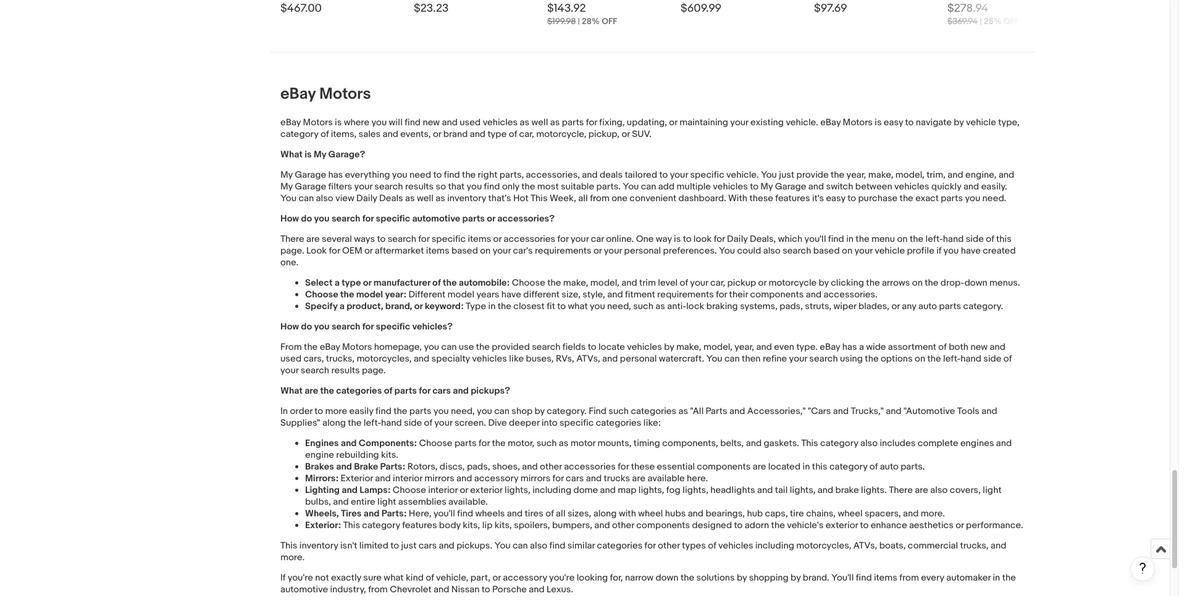 Task type: locate. For each thing, give the bounding box(es) containing it.
1 vertical spatial these
[[631, 462, 655, 474]]

of inside if you're not exactly sure what kind of vehicle, part, or accessory you're looking for, narrow down the solutions by shopping by brand. you'll find items from every automaker in the automotive industry, from chevrolet and nissan to porsche and lexus.
[[426, 573, 434, 585]]

essential
[[657, 462, 695, 474]]

of up lights.
[[870, 462, 878, 474]]

0 vertical spatial you'll
[[805, 234, 827, 246]]

1 horizontal spatial exterior
[[826, 520, 858, 532]]

auto inside select a type or manufacturer of the automobile: choose the make, model, and trim level of your car, pickup or motorcycle by clicking the arrows on the drop-down menus. choose the model year: different model years have different size, style, and fitment requirements for their components and accessories. specify a product, brand, or keyword: type in the closest fit to what you need, such as anti-lock braking systems, pads, struts, wiper blades, or any auto parts category.
[[919, 301, 937, 313]]

parts: for and
[[382, 509, 407, 520]]

0 horizontal spatial these
[[631, 462, 655, 474]]

on inside select a type or manufacturer of the automobile: choose the make, model, and trim level of your car, pickup or motorcycle by clicking the arrows on the drop-down menus. choose the model year: different model years have different size, style, and fitment requirements for their components and accessories. specify a product, brand, or keyword: type in the closest fit to what you need, such as anti-lock braking systems, pads, struts, wiper blades, or any auto parts category.
[[913, 278, 923, 289]]

and right tools
[[982, 406, 998, 418]]

0 vertical spatial used
[[460, 117, 481, 129]]

for left fixing,
[[586, 117, 597, 129]]

1 vertical spatial down
[[656, 573, 679, 585]]

page. inside there are several ways to search for specific items or accessories for your car online. one way is to look for daily deals, which you'll find in the menu on the left-hand side of this page. look for oem or aftermarket items based on your car's requirements or your personal preferences. you could also search based on your vehicle profile if you have created one.
[[281, 246, 304, 257]]

1 vertical spatial car,
[[711, 278, 726, 289]]

porsche
[[493, 585, 527, 597]]

1 vertical spatial including
[[756, 541, 795, 553]]

find inside this inventory isn't limited to just cars and pickups. you can also find similar categories for other types of vehicles including motorcycles, atvs, boats, commercial trucks, and more.
[[550, 541, 566, 553]]

1 horizontal spatial there
[[889, 485, 913, 497]]

also inside my garage has everything you need to find the right parts, accessories, and deals tailored to your specific vehicle. you just provide the year, make, model, trim, and engine, and my garage filters your search results so that you find only the most suitable parts. you can add multiple vehicles to my garage and switch between vehicles quickly and easily. you can also view daily deals as well as inventory that's hot this week, all from one convenient dashboard. with these features it's easy to purchase the exact parts you need.
[[316, 193, 333, 205]]

also inside there are several ways to search for specific items or accessories for your car online. one way is to look for daily deals, which you'll find in the menu on the left-hand side of this page. look for oem or aftermarket items based on your car's requirements or your personal preferences. you could also search based on your vehicle profile if you have created one.
[[764, 246, 781, 257]]

commercial
[[908, 541, 958, 553]]

type.
[[797, 342, 818, 354]]

used inside "from the ebay motors homepage, you can use the provided search fields to locate vehicles by make, model, year, and even type. ebay has a wide assortment of both new and used cars, trucks, motorcycles, and specialty vehicles like buses, rvs, atvs, and personal watercraft. you can then refine your search using the options on the left-hand side of your search results page."
[[281, 354, 302, 365]]

the right from
[[304, 342, 318, 354]]

caps,
[[765, 509, 788, 520]]

and up the tires
[[342, 485, 358, 497]]

find
[[589, 406, 607, 418]]

vehicle inside there are several ways to search for specific items or accessories for your car online. one way is to look for daily deals, which you'll find in the menu on the left-hand side of this page. look for oem or aftermarket items based on your car's requirements or your personal preferences. you could also search based on your vehicle profile if you have created one.
[[875, 246, 905, 257]]

need, inside in order to more easily find the parts you need, you can shop by category. find such categories as "all parts and accessories," "cars and trucks," and "automotive tools and supplies" along the left-hand side of your screen. dive deeper into specific categories like:
[[451, 406, 475, 418]]

0 vertical spatial what
[[281, 149, 303, 161]]

screen.
[[455, 418, 486, 430]]

cars down the here, on the bottom left
[[419, 541, 437, 553]]

all left the sizes,
[[556, 509, 566, 520]]

suitable
[[561, 181, 595, 193]]

2 do from the top
[[301, 322, 312, 333]]

have inside there are several ways to search for specific items or accessories for your car online. one way is to look for daily deals, which you'll find in the menu on the left-hand side of this page. look for oem or aftermarket items based on your car's requirements or your personal preferences. you could also search based on your vehicle profile if you have created one.
[[961, 246, 981, 257]]

0 horizontal spatial vehicle
[[875, 246, 905, 257]]

to inside select a type or manufacturer of the automobile: choose the make, model, and trim level of your car, pickup or motorcycle by clicking the arrows on the drop-down menus. choose the model year: different model years have different size, style, and fitment requirements for their components and accessories. specify a product, brand, or keyword: type in the closest fit to what you need, such as anti-lock braking systems, pads, struts, wiper blades, or any auto parts category.
[[558, 301, 566, 313]]

0 horizontal spatial have
[[502, 289, 522, 301]]

ebay motors is where you will find new and used vehicles as well as parts for fixing, updating, or maintaining your existing vehicle. ebay motors is easy to navigate by vehicle type, category of items, sales and events, or brand and type of car, motorcycle, pickup, or suv.
[[281, 117, 1020, 140]]

1 horizontal spatial left-
[[926, 234, 943, 246]]

2 model from the left
[[448, 289, 475, 301]]

trucks, inside "from the ebay motors homepage, you can use the provided search fields to locate vehicles by make, model, year, and even type. ebay has a wide assortment of both new and used cars, trucks, motorcycles, and specialty vehicles like buses, rvs, atvs, and personal watercraft. you can then refine your search using the options on the left-hand side of your search results page."
[[326, 354, 355, 365]]

0 horizontal spatial left-
[[364, 418, 381, 430]]

your left car's
[[493, 246, 511, 257]]

watercraft.
[[659, 354, 705, 365]]

to left look
[[683, 234, 692, 246]]

the down dive
[[492, 438, 506, 450]]

1 horizontal spatial all
[[579, 193, 588, 205]]

you up several
[[314, 213, 330, 225]]

2 what from the top
[[281, 386, 303, 398]]

lights, left fog at right bottom
[[639, 485, 665, 497]]

this
[[997, 234, 1012, 246], [812, 462, 828, 474]]

trucks, down performance.
[[961, 541, 989, 553]]

find inside 'ebay motors is where you will find new and used vehicles as well as parts for fixing, updating, or maintaining your existing vehicle. ebay motors is easy to navigate by vehicle type, category of items, sales and events, or brand and type of car, motorcycle, pickup, or suv.'
[[405, 117, 421, 129]]

view
[[336, 193, 355, 205]]

struts,
[[805, 301, 832, 313]]

2 | from the left
[[980, 16, 982, 27]]

the left closest
[[498, 301, 512, 313]]

to left enhance
[[860, 520, 869, 532]]

fields
[[563, 342, 586, 354]]

specific inside in order to more easily find the parts you need, you can shop by category. find such categories as "all parts and accessories," "cars and trucks," and "automotive tools and supplies" along the left-hand side of your screen. dive deeper into specific categories like:
[[560, 418, 594, 430]]

components inside select a type or manufacturer of the automobile: choose the make, model, and trim level of your car, pickup or motorcycle by clicking the arrows on the drop-down menus. choose the model year: different model years have different size, style, and fitment requirements for their components and accessories. specify a product, brand, or keyword: type in the closest fit to what you need, such as anti-lock braking systems, pads, struts, wiper blades, or any auto parts category.
[[750, 289, 804, 301]]

to right nissan
[[482, 585, 490, 597]]

or left any
[[892, 301, 900, 313]]

0 horizontal spatial results
[[331, 365, 360, 377]]

to inside in order to more easily find the parts you need, you can shop by category. find such categories as "all parts and accessories," "cars and trucks," and "automotive tools and supplies" along the left-hand side of your screen. dive deeper into specific categories like:
[[315, 406, 323, 418]]

0 horizontal spatial model,
[[591, 278, 620, 289]]

other up this inventory isn't limited to just cars and pickups. you can also find similar categories for other types of vehicles including motorcycles, atvs, boats, commercial trucks, and more.
[[612, 520, 635, 532]]

specific inside my garage has everything you need to find the right parts, accessories, and deals tailored to your specific vehicle. you just provide the year, make, model, trim, and engine, and my garage filters your search results so that you find only the most suitable parts. you can add multiple vehicles to my garage and switch between vehicles quickly and easily. you can also view daily deals as well as inventory that's hot this week, all from one convenient dashboard. with these features it's easy to purchase the exact parts you need.
[[691, 170, 725, 181]]

1 vertical spatial personal
[[620, 354, 657, 365]]

year,
[[847, 170, 867, 181], [735, 342, 755, 354]]

anti-
[[668, 301, 687, 313]]

that
[[448, 181, 465, 193]]

you down vehicles?
[[424, 342, 439, 354]]

what up in
[[281, 386, 303, 398]]

inventory inside this inventory isn't limited to just cars and pickups. you can also find similar categories for other types of vehicles including motorcycles, atvs, boats, commercial trucks, and more.
[[300, 541, 338, 553]]

also right could
[[764, 246, 781, 257]]

as inside choose parts for the motor, such as motor mounts, timing components, belts, and gaskets. this category also includes complete engines and engine rebuilding kits.
[[559, 438, 569, 450]]

brakes and brake parts: rotors, discs, pads, shoes, and other accessories for these essential components are located in this category of auto parts. mirrors: exterior and interior mirrors and accessory mirrors for cars and trucks are available here.
[[305, 462, 925, 485]]

interior inside "brakes and brake parts: rotors, discs, pads, shoes, and other accessories for these essential components are located in this category of auto parts. mirrors: exterior and interior mirrors and accessory mirrors for cars and trucks are available here."
[[393, 474, 423, 485]]

accessories for other
[[564, 462, 616, 474]]

1 horizontal spatial these
[[750, 193, 774, 205]]

auto right any
[[919, 301, 937, 313]]

from
[[590, 193, 610, 205], [900, 573, 919, 585], [368, 585, 388, 597]]

vehicles right brand
[[483, 117, 518, 129]]

and left nissan
[[434, 585, 449, 597]]

0 horizontal spatial has
[[328, 170, 343, 181]]

find inside wheels, tires and parts: here, you'll find wheels and tires of all sizes, along with wheel hubs and bearings, hub caps, tire chains, wheel spacers, and more. exterior: this category features body kits, lip kits, spoilers, bumpers, and other components designed to adorn the vehicle's exterior to enhance aesthetics or performance.
[[457, 509, 473, 520]]

engines and components:
[[305, 438, 417, 450]]

oem
[[342, 246, 363, 257]]

1 how from the top
[[281, 213, 299, 225]]

"all
[[691, 406, 704, 418]]

hand inside "from the ebay motors homepage, you can use the provided search fields to locate vehicles by make, model, year, and even type. ebay has a wide assortment of both new and used cars, trucks, motorcycles, and specialty vehicles like buses, rvs, atvs, and personal watercraft. you can then refine your search using the options on the left-hand side of your search results page."
[[961, 354, 982, 365]]

buses,
[[526, 354, 554, 365]]

1 vertical spatial what
[[384, 573, 404, 585]]

vehicles?
[[412, 322, 453, 333]]

1 vertical spatial do
[[301, 322, 312, 333]]

1 horizontal spatial vehicle
[[966, 117, 997, 129]]

you left need.
[[966, 193, 981, 205]]

inventory right so
[[448, 193, 486, 205]]

kits.
[[381, 450, 399, 462]]

lip
[[482, 520, 493, 532]]

and left even
[[757, 342, 772, 354]]

motors
[[319, 85, 371, 104], [303, 117, 333, 129], [843, 117, 873, 129], [342, 342, 372, 354]]

2 how from the top
[[281, 322, 299, 333]]

also left includes
[[861, 438, 878, 450]]

1 horizontal spatial you're
[[549, 573, 575, 585]]

automotive
[[412, 213, 461, 225], [281, 585, 328, 597]]

the inside choose parts for the motor, such as motor mounts, timing components, belts, and gaskets. this category also includes complete engines and engine rebuilding kits.
[[492, 438, 506, 450]]

1 vertical spatial results
[[331, 365, 360, 377]]

1 vertical spatial other
[[612, 520, 635, 532]]

and left trucks
[[586, 474, 602, 485]]

make, up purchase at the right
[[869, 170, 894, 181]]

personal inside there are several ways to search for specific items or accessories for your car online. one way is to look for daily deals, which you'll find in the menu on the left-hand side of this page. look for oem or aftermarket items based on your car's requirements or your personal preferences. you could also search based on your vehicle profile if you have created one.
[[624, 246, 661, 257]]

also down spoilers,
[[530, 541, 548, 553]]

find right need
[[444, 170, 460, 181]]

category up the brake
[[830, 462, 868, 474]]

1 vertical spatial accessories
[[564, 462, 616, 474]]

so
[[436, 181, 446, 193]]

features inside my garage has everything you need to find the right parts, accessories, and deals tailored to your specific vehicle. you just provide the year, make, model, trim, and engine, and my garage filters your search results so that you find only the most suitable parts. you can add multiple vehicles to my garage and switch between vehicles quickly and easily. you can also view daily deals as well as inventory that's hot this week, all from one convenient dashboard. with these features it's easy to purchase the exact parts you need.
[[776, 193, 811, 205]]

in inside there are several ways to search for specific items or accessories for your car online. one way is to look for daily deals, which you'll find in the menu on the left-hand side of this page. look for oem or aftermarket items based on your car's requirements or your personal preferences. you could also search based on your vehicle profile if you have created one.
[[847, 234, 854, 246]]

choose parts for the motor, such as motor mounts, timing components, belts, and gaskets. this category also includes complete engines and engine rebuilding kits.
[[305, 438, 1012, 462]]

0 vertical spatial including
[[533, 485, 572, 497]]

1 vertical spatial left-
[[944, 354, 961, 365]]

hand right 'if'
[[943, 234, 964, 246]]

and left tires
[[507, 509, 523, 520]]

components down choose interior or exterior lights, including dome and map lights, fog lights, headlights and tail lights, and brake lights. there are also covers, light bulbs, and entire light assemblies available.
[[637, 520, 690, 532]]

0 horizontal spatial vehicle.
[[727, 170, 759, 181]]

is inside there are several ways to search for specific items or accessories for your car online. one way is to look for daily deals, which you'll find in the menu on the left-hand side of this page. look for oem or aftermarket items based on your car's requirements or your personal preferences. you could also search based on your vehicle profile if you have created one.
[[674, 234, 681, 246]]

industry,
[[330, 585, 366, 597]]

mirrors:
[[305, 474, 339, 485]]

0 vertical spatial features
[[776, 193, 811, 205]]

to inside "from the ebay motors homepage, you can use the provided search fields to locate vehicles by make, model, year, and even type. ebay has a wide assortment of both new and used cars, trucks, motorcycles, and specialty vehicles like buses, rvs, atvs, and personal watercraft. you can then refine your search using the options on the left-hand side of your search results page."
[[588, 342, 597, 354]]

you're
[[288, 573, 313, 585], [549, 573, 575, 585]]

0 horizontal spatial accessories
[[504, 234, 556, 246]]

can left the shop
[[494, 406, 510, 418]]

1 vertical spatial type
[[342, 278, 361, 289]]

0 horizontal spatial new
[[423, 117, 440, 129]]

page. left look
[[281, 246, 304, 257]]

1 horizontal spatial requirements
[[658, 289, 714, 301]]

1 vertical spatial exterior
[[826, 520, 858, 532]]

you inside there are several ways to search for specific items or accessories for your car online. one way is to look for daily deals, which you'll find in the menu on the left-hand side of this page. look for oem or aftermarket items based on your car's requirements or your personal preferences. you could also search based on your vehicle profile if you have created one.
[[719, 246, 735, 257]]

by
[[954, 117, 964, 129], [819, 278, 829, 289], [664, 342, 675, 354], [535, 406, 545, 418], [737, 573, 747, 585], [791, 573, 801, 585]]

parts. right suitable
[[597, 181, 621, 193]]

parts
[[706, 406, 728, 418]]

auto inside "brakes and brake parts: rotors, discs, pads, shoes, and other accessories for these essential components are located in this category of auto parts. mirrors: exterior and interior mirrors and accessory mirrors for cars and trucks are available here."
[[880, 462, 899, 474]]

will
[[389, 117, 403, 129]]

0 vertical spatial daily
[[357, 193, 377, 205]]

0 vertical spatial results
[[405, 181, 434, 193]]

in order to more easily find the parts you need, you can shop by category. find such categories as "all parts and accessories," "cars and trucks," and "automotive tools and supplies" along the left-hand side of your screen. dive deeper into specific categories like:
[[281, 406, 998, 430]]

and right engines
[[997, 438, 1012, 450]]

off inside $278.94 $369.94 | 25% off
[[1004, 16, 1020, 27]]

for inside select a type or manufacturer of the automobile: choose the make, model, and trim level of your car, pickup or motorcycle by clicking the arrows on the drop-down menus. choose the model year: different model years have different size, style, and fitment requirements for their components and accessories. specify a product, brand, or keyword: type in the closest fit to what you need, such as anti-lock braking systems, pads, struts, wiper blades, or any auto parts category.
[[716, 289, 727, 301]]

fog
[[667, 485, 681, 497]]

0 horizontal spatial including
[[533, 485, 572, 497]]

features inside wheels, tires and parts: here, you'll find wheels and tires of all sizes, along with wheel hubs and bearings, hub caps, tire chains, wheel spacers, and more. exterior: this category features body kits, lip kits, spoilers, bumpers, and other components designed to adorn the vehicle's exterior to enhance aesthetics or performance.
[[402, 520, 437, 532]]

by right the 'navigate'
[[954, 117, 964, 129]]

the left the drop-
[[925, 278, 939, 289]]

your inside 'ebay motors is where you will find new and used vehicles as well as parts for fixing, updating, or maintaining your existing vehicle. ebay motors is easy to navigate by vehicle type, category of items, sales and events, or brand and type of car, motorcycle, pickup, or suv.'
[[731, 117, 749, 129]]

1 what from the top
[[281, 149, 303, 161]]

1 horizontal spatial need,
[[607, 301, 631, 313]]

what
[[568, 301, 588, 313], [384, 573, 404, 585]]

0 horizontal spatial there
[[281, 234, 304, 246]]

1 horizontal spatial |
[[980, 16, 982, 27]]

you left the screen.
[[434, 406, 449, 418]]

style,
[[583, 289, 606, 301]]

garage
[[295, 170, 326, 181], [295, 181, 326, 193], [775, 181, 807, 193]]

components inside "brakes and brake parts: rotors, discs, pads, shoes, and other accessories for these essential components are located in this category of auto parts. mirrors: exterior and interior mirrors and accessory mirrors for cars and trucks are available here."
[[697, 462, 751, 474]]

tire
[[790, 509, 804, 520]]

1 vertical spatial side
[[984, 354, 1002, 365]]

or right aesthetics
[[956, 520, 964, 532]]

1 | from the left
[[578, 16, 580, 27]]

this inventory isn't limited to just cars and pickups. you can also find similar categories for other types of vehicles including motorcycles, atvs, boats, commercial trucks, and more.
[[281, 541, 1007, 564]]

accessory inside if you're not exactly sure what kind of vehicle, part, or accessory you're looking for, narrow down the solutions by shopping by brand. you'll find items from every automaker in the automotive industry, from chevrolet and nissan to porsche and lexus.
[[503, 573, 547, 585]]

parts.
[[597, 181, 621, 193], [901, 462, 925, 474]]

0 vertical spatial vehicle
[[966, 117, 997, 129]]

0 horizontal spatial auto
[[880, 462, 899, 474]]

shop
[[512, 406, 533, 418]]

how for how do you search for specific automotive parts or accessories?
[[281, 213, 299, 225]]

well
[[532, 117, 548, 129], [417, 193, 434, 205]]

this up if at the left bottom of page
[[281, 541, 297, 553]]

2 wheel from the left
[[838, 509, 863, 520]]

1 horizontal spatial down
[[965, 278, 988, 289]]

and right the engines
[[341, 438, 357, 450]]

deals
[[379, 193, 403, 205]]

your
[[731, 117, 749, 129], [670, 170, 688, 181], [354, 181, 373, 193], [571, 234, 589, 246], [493, 246, 511, 257], [604, 246, 622, 257], [855, 246, 873, 257], [690, 278, 709, 289], [789, 354, 808, 365], [281, 365, 299, 377], [435, 418, 453, 430]]

daily inside my garage has everything you need to find the right parts, accessories, and deals tailored to your specific vehicle. you just provide the year, make, model, trim, and engine, and my garage filters your search results so that you find only the most suitable parts. you can add multiple vehicles to my garage and switch between vehicles quickly and easily. you can also view daily deals as well as inventory that's hot this week, all from one convenient dashboard. with these features it's easy to purchase the exact parts you need.
[[357, 193, 377, 205]]

category down "cars
[[821, 438, 859, 450]]

or left brand
[[433, 129, 442, 140]]

0 horizontal spatial items
[[426, 246, 450, 257]]

what for what is my garage?
[[281, 149, 303, 161]]

0 horizontal spatial year,
[[735, 342, 755, 354]]

the down what are the categories of parts for cars and pickups?
[[394, 406, 407, 418]]

and up available.
[[457, 474, 472, 485]]

has left wide
[[843, 342, 857, 354]]

accessories up dome
[[564, 462, 616, 474]]

1 horizontal spatial used
[[460, 117, 481, 129]]

gaskets.
[[764, 438, 800, 450]]

1 horizontal spatial accessories
[[564, 462, 616, 474]]

hot
[[513, 193, 529, 205]]

0 horizontal spatial what
[[384, 573, 404, 585]]

1 horizontal spatial atvs,
[[854, 541, 878, 553]]

from inside my garage has everything you need to find the right parts, accessories, and deals tailored to your specific vehicle. you just provide the year, make, model, trim, and engine, and my garage filters your search results so that you find only the most suitable parts. you can add multiple vehicles to my garage and switch between vehicles quickly and easily. you can also view daily deals as well as inventory that's hot this week, all from one convenient dashboard. with these features it's easy to purchase the exact parts you need.
[[590, 193, 610, 205]]

cars inside "brakes and brake parts: rotors, discs, pads, shoes, and other accessories for these essential components are located in this category of auto parts. mirrors: exterior and interior mirrors and accessory mirrors for cars and trucks are available here."
[[566, 474, 584, 485]]

find left the wheels
[[457, 509, 473, 520]]

deeper
[[509, 418, 540, 430]]

by inside in order to more easily find the parts you need, you can shop by category. find such categories as "all parts and accessories," "cars and trucks," and "automotive tools and supplies" along the left-hand side of your screen. dive deeper into specific categories like:
[[535, 406, 545, 418]]

1 vertical spatial trucks,
[[961, 541, 989, 553]]

years
[[477, 289, 500, 301]]

only
[[502, 181, 520, 193]]

1 horizontal spatial inventory
[[448, 193, 486, 205]]

or left 'suv.'
[[622, 129, 630, 140]]

assortment
[[889, 342, 937, 354]]

mirrors right shoes,
[[521, 474, 551, 485]]

1 do from the top
[[301, 213, 312, 225]]

1 lights, from the left
[[505, 485, 531, 497]]

1 vertical spatial well
[[417, 193, 434, 205]]

0 vertical spatial inventory
[[448, 193, 486, 205]]

1 off from the left
[[602, 16, 617, 27]]

year, up purchase at the right
[[847, 170, 867, 181]]

model,
[[896, 170, 925, 181], [591, 278, 620, 289], [704, 342, 733, 354]]

well inside my garage has everything you need to find the right parts, accessories, and deals tailored to your specific vehicle. you just provide the year, make, model, trim, and engine, and my garage filters your search results so that you find only the most suitable parts. you can add multiple vehicles to my garage and switch between vehicles quickly and easily. you can also view daily deals as well as inventory that's hot this week, all from one convenient dashboard. with these features it's easy to purchase the exact parts you need.
[[417, 193, 434, 205]]

how up from
[[281, 322, 299, 333]]

just inside my garage has everything you need to find the right parts, accessories, and deals tailored to your specific vehicle. you just provide the year, make, model, trim, and engine, and my garage filters your search results so that you find only the most suitable parts. you can add multiple vehicles to my garage and switch between vehicles quickly and easily. you can also view daily deals as well as inventory that's hot this week, all from one convenient dashboard. with these features it's easy to purchase the exact parts you need.
[[779, 170, 795, 181]]

components right 'their'
[[750, 289, 804, 301]]

also left view
[[316, 193, 333, 205]]

side inside there are several ways to search for specific items or accessories for your car online. one way is to look for daily deals, which you'll find in the menu on the left-hand side of this page. look for oem or aftermarket items based on your car's requirements or your personal preferences. you could also search based on your vehicle profile if you have created one.
[[966, 234, 984, 246]]

2 vertical spatial other
[[658, 541, 680, 553]]

for down dive
[[479, 438, 490, 450]]

0 vertical spatial parts.
[[597, 181, 621, 193]]

on right options
[[915, 354, 926, 365]]

1 vertical spatial more.
[[281, 553, 305, 564]]

0 vertical spatial well
[[532, 117, 548, 129]]

fitment
[[625, 289, 655, 301]]

the left solutions
[[681, 573, 695, 585]]

0 horizontal spatial this
[[812, 462, 828, 474]]

need, inside select a type or manufacturer of the automobile: choose the make, model, and trim level of your car, pickup or motorcycle by clicking the arrows on the drop-down menus. choose the model year: different model years have different size, style, and fitment requirements for their components and accessories. specify a product, brand, or keyword: type in the closest fit to what you need, such as anti-lock braking systems, pads, struts, wiper blades, or any auto parts category.
[[607, 301, 631, 313]]

based up automobile: at the top of the page
[[452, 246, 478, 257]]

existing
[[751, 117, 784, 129]]

interior inside choose interior or exterior lights, including dome and map lights, fog lights, headlights and tail lights, and brake lights. there are also covers, light bulbs, and entire light assemblies available.
[[428, 485, 458, 497]]

and right the sizes,
[[595, 520, 610, 532]]

0 horizontal spatial you're
[[288, 573, 313, 585]]

parts
[[562, 117, 584, 129], [941, 193, 963, 205], [463, 213, 485, 225], [940, 301, 962, 313], [395, 386, 417, 398], [410, 406, 432, 418], [455, 438, 477, 450]]

0 horizontal spatial well
[[417, 193, 434, 205]]

model, inside select a type or manufacturer of the automobile: choose the make, model, and trim level of your car, pickup or motorcycle by clicking the arrows on the drop-down menus. choose the model year: different model years have different size, style, and fitment requirements for their components and accessories. specify a product, brand, or keyword: type in the closest fit to what you need, such as anti-lock braking systems, pads, struts, wiper blades, or any auto parts category.
[[591, 278, 620, 289]]

lights, right fog at right bottom
[[683, 485, 709, 497]]

your left car
[[571, 234, 589, 246]]

parts inside in order to more easily find the parts you need, you can shop by category. find such categories as "all parts and accessories," "cars and trucks," and "automotive tools and supplies" along the left-hand side of your screen. dive deeper into specific categories like:
[[410, 406, 432, 418]]

2 horizontal spatial other
[[658, 541, 680, 553]]

size,
[[562, 289, 581, 301]]

motorcycles, up what are the categories of parts for cars and pickups?
[[357, 354, 412, 365]]

from left one
[[590, 193, 610, 205]]

lamps:
[[360, 485, 391, 497]]

0 horizontal spatial such
[[537, 438, 557, 450]]

this inside choose parts for the motor, such as motor mounts, timing components, belts, and gaskets. this category also includes complete engines and engine rebuilding kits.
[[802, 438, 819, 450]]

1 wheel from the left
[[639, 509, 663, 520]]

| for $143.92
[[578, 16, 580, 27]]

profile
[[907, 246, 935, 257]]

more. inside wheels, tires and parts: here, you'll find wheels and tires of all sizes, along with wheel hubs and bearings, hub caps, tire chains, wheel spacers, and more. exterior: this category features body kits, lip kits, spoilers, bumpers, and other components designed to adorn the vehicle's exterior to enhance aesthetics or performance.
[[921, 509, 946, 520]]

or down 'discs,'
[[460, 485, 468, 497]]

2 vertical spatial components
[[637, 520, 690, 532]]

of inside "brakes and brake parts: rotors, discs, pads, shoes, and other accessories for these essential components are located in this category of auto parts. mirrors: exterior and interior mirrors and accessory mirrors for cars and trucks are available here."
[[870, 462, 878, 474]]

from left every
[[900, 573, 919, 585]]

0 vertical spatial all
[[579, 193, 588, 205]]

engine
[[305, 450, 334, 462]]

shopping
[[749, 573, 789, 585]]

are up aesthetics
[[915, 485, 929, 497]]

1 horizontal spatial car,
[[711, 278, 726, 289]]

this up 'isn't'
[[343, 520, 360, 532]]

other down into
[[540, 462, 562, 474]]

1 horizontal spatial motorcycles,
[[797, 541, 852, 553]]

categories up timing
[[631, 406, 677, 418]]

2 based from the left
[[814, 246, 840, 257]]

a
[[335, 278, 340, 289], [340, 301, 345, 313], [860, 342, 864, 354]]

for,
[[610, 573, 623, 585]]

you left will at the top of the page
[[372, 117, 387, 129]]

more
[[325, 406, 347, 418]]

accessories down accessories?
[[504, 234, 556, 246]]

$467.00
[[281, 2, 322, 16]]

1 you're from the left
[[288, 573, 313, 585]]

1 vertical spatial inventory
[[300, 541, 338, 553]]

1 vertical spatial what
[[281, 386, 303, 398]]

more. inside this inventory isn't limited to just cars and pickups. you can also find similar categories for other types of vehicles including motorcycles, atvs, boats, commercial trucks, and more.
[[281, 553, 305, 564]]

your up dashboard.
[[670, 170, 688, 181]]

type inside 'ebay motors is where you will find new and used vehicles as well as parts for fixing, updating, or maintaining your existing vehicle. ebay motors is easy to navigate by vehicle type, category of items, sales and events, or brand and type of car, motorcycle, pickup, or suv.'
[[488, 129, 507, 140]]

categories up for,
[[597, 541, 643, 553]]

1 horizontal spatial have
[[961, 246, 981, 257]]

isn't
[[340, 541, 357, 553]]

has inside my garage has everything you need to find the right parts, accessories, and deals tailored to your specific vehicle. you just provide the year, make, model, trim, and engine, and my garage filters your search results so that you find only the most suitable parts. you can add multiple vehicles to my garage and switch between vehicles quickly and easily. you can also view daily deals as well as inventory that's hot this week, all from one convenient dashboard. with these features it's easy to purchase the exact parts you need.
[[328, 170, 343, 181]]

to right ways
[[377, 234, 386, 246]]

1 horizontal spatial just
[[779, 170, 795, 181]]

keyword:
[[425, 301, 464, 313]]

personal inside "from the ebay motors homepage, you can use the provided search fields to locate vehicles by make, model, year, and even type. ebay has a wide assortment of both new and used cars, trucks, motorcycles, and specialty vehicles like buses, rvs, atvs, and personal watercraft. you can then refine your search using the options on the left-hand side of your search results page."
[[620, 354, 657, 365]]

$97.69 link
[[814, 0, 938, 29]]

hand inside there are several ways to search for specific items or accessories for your car online. one way is to look for daily deals, which you'll find in the menu on the left-hand side of this page. look for oem or aftermarket items based on your car's requirements or your personal preferences. you could also search based on your vehicle profile if you have created one.
[[943, 234, 964, 246]]

car
[[591, 234, 604, 246]]

0 horizontal spatial requirements
[[535, 246, 592, 257]]

left-
[[926, 234, 943, 246], [944, 354, 961, 365], [364, 418, 381, 430]]

a inside "from the ebay motors homepage, you can use the provided search fields to locate vehicles by make, model, year, and even type. ebay has a wide assortment of both new and used cars, trucks, motorcycles, and specialty vehicles like buses, rvs, atvs, and personal watercraft. you can then refine your search using the options on the left-hand side of your search results page."
[[860, 342, 864, 354]]

is left 'where'
[[335, 117, 342, 129]]

arrows
[[882, 278, 911, 289]]

other inside "brakes and brake parts: rotors, discs, pads, shoes, and other accessories for these essential components are located in this category of auto parts. mirrors: exterior and interior mirrors and accessory mirrors for cars and trucks are available here."
[[540, 462, 562, 474]]

1 vertical spatial how
[[281, 322, 299, 333]]

1 vertical spatial motorcycles,
[[797, 541, 852, 553]]

vehicle inside 'ebay motors is where you will find new and used vehicles as well as parts for fixing, updating, or maintaining your existing vehicle. ebay motors is easy to navigate by vehicle type, category of items, sales and events, or brand and type of car, motorcycle, pickup, or suv.'
[[966, 117, 997, 129]]

pads,
[[780, 301, 803, 313], [467, 462, 490, 474]]

used left cars, at bottom
[[281, 354, 302, 365]]

type inside select a type or manufacturer of the automobile: choose the make, model, and trim level of your car, pickup or motorcycle by clicking the arrows on the drop-down menus. choose the model year: different model years have different size, style, and fitment requirements for their components and accessories. specify a product, brand, or keyword: type in the closest fit to what you need, such as anti-lock braking systems, pads, struts, wiper blades, or any auto parts category.
[[342, 278, 361, 289]]

1 vertical spatial cars
[[566, 474, 584, 485]]

as left anti-
[[656, 301, 665, 313]]

1 horizontal spatial vehicle.
[[786, 117, 819, 129]]

1 horizontal spatial more.
[[921, 509, 946, 520]]

choose up closest
[[512, 278, 546, 289]]

model, right size,
[[591, 278, 620, 289]]

left- inside there are several ways to search for specific items or accessories for your car online. one way is to look for daily deals, which you'll find in the menu on the left-hand side of this page. look for oem or aftermarket items based on your car's requirements or your personal preferences. you could also search based on your vehicle profile if you have created one.
[[926, 234, 943, 246]]

0 vertical spatial these
[[750, 193, 774, 205]]

2 off from the left
[[1004, 16, 1020, 27]]

kits,
[[463, 520, 480, 532], [495, 520, 512, 532]]

and right trim,
[[948, 170, 964, 181]]

1 vertical spatial along
[[594, 509, 617, 520]]

1 horizontal spatial wheel
[[838, 509, 863, 520]]

trucks,"
[[851, 406, 884, 418]]

4 lights, from the left
[[790, 485, 816, 497]]

the right the use
[[476, 342, 490, 354]]

1 vertical spatial daily
[[727, 234, 748, 246]]

0 horizontal spatial easy
[[826, 193, 846, 205]]

vehicle left profile
[[875, 246, 905, 257]]

1 horizontal spatial what
[[568, 301, 588, 313]]

0 horizontal spatial kits,
[[463, 520, 480, 532]]

between
[[856, 181, 893, 193]]

2 vertical spatial cars
[[419, 541, 437, 553]]

1 horizontal spatial including
[[756, 541, 795, 553]]

1 vertical spatial just
[[401, 541, 417, 553]]

category inside 'ebay motors is where you will find new and used vehicles as well as parts for fixing, updating, or maintaining your existing vehicle. ebay motors is easy to navigate by vehicle type, category of items, sales and events, or brand and type of car, motorcycle, pickup, or suv.'
[[281, 129, 319, 140]]

category. inside select a type or manufacturer of the automobile: choose the make, model, and trim level of your car, pickup or motorcycle by clicking the arrows on the drop-down menus. choose the model year: different model years have different size, style, and fitment requirements for their components and accessories. specify a product, brand, or keyword: type in the closest fit to what you need, such as anti-lock braking systems, pads, struts, wiper blades, or any auto parts category.
[[964, 301, 1004, 313]]

2 vertical spatial make,
[[677, 342, 702, 354]]

more.
[[921, 509, 946, 520], [281, 553, 305, 564]]

the right using
[[865, 354, 879, 365]]

can inside this inventory isn't limited to just cars and pickups. you can also find similar categories for other types of vehicles including motorcycles, atvs, boats, commercial trucks, and more.
[[513, 541, 528, 553]]

is right way
[[674, 234, 681, 246]]

also inside choose interior or exterior lights, including dome and map lights, fog lights, headlights and tail lights, and brake lights. there are also covers, light bulbs, and entire light assemblies available.
[[931, 485, 948, 497]]

side inside "from the ebay motors homepage, you can use the provided search fields to locate vehicles by make, model, year, and even type. ebay has a wide assortment of both new and used cars, trucks, motorcycles, and specialty vehicles like buses, rvs, atvs, and personal watercraft. you can then refine your search using the options on the left-hand side of your search results page."
[[984, 354, 1002, 365]]

and left wiper
[[806, 289, 822, 301]]

with
[[619, 509, 636, 520]]

0 vertical spatial atvs,
[[577, 354, 600, 365]]

0 horizontal spatial pads,
[[467, 462, 490, 474]]

0 vertical spatial just
[[779, 170, 795, 181]]

car, inside select a type or manufacturer of the automobile: choose the make, model, and trim level of your car, pickup or motorcycle by clicking the arrows on the drop-down menus. choose the model year: different model years have different size, style, and fitment requirements for their components and accessories. specify a product, brand, or keyword: type in the closest fit to what you need, such as anti-lock braking systems, pads, struts, wiper blades, or any auto parts category.
[[711, 278, 726, 289]]

lights,
[[505, 485, 531, 497], [639, 485, 665, 497], [683, 485, 709, 497], [790, 485, 816, 497]]

1 vertical spatial easy
[[826, 193, 846, 205]]

exterior down the brake
[[826, 520, 858, 532]]

you'll right which at the right
[[805, 234, 827, 246]]

make, inside "from the ebay motors homepage, you can use the provided search fields to locate vehicles by make, model, year, and even type. ebay has a wide assortment of both new and used cars, trucks, motorcycles, and specialty vehicles like buses, rvs, atvs, and personal watercraft. you can then refine your search using the options on the left-hand side of your search results page."
[[677, 342, 702, 354]]

1 based from the left
[[452, 246, 478, 257]]

1 horizontal spatial make,
[[677, 342, 702, 354]]

the inside wheels, tires and parts: here, you'll find wheels and tires of all sizes, along with wheel hubs and bearings, hub caps, tire chains, wheel spacers, and more. exterior: this category features body kits, lip kits, spoilers, bumpers, and other components designed to adorn the vehicle's exterior to enhance aesthetics or performance.
[[772, 520, 785, 532]]

1 horizontal spatial based
[[814, 246, 840, 257]]

off
[[602, 16, 617, 27], [1004, 16, 1020, 27]]

including inside this inventory isn't limited to just cars and pickups. you can also find similar categories for other types of vehicles including motorcycles, atvs, boats, commercial trucks, and more.
[[756, 541, 795, 553]]

what are the categories of parts for cars and pickups?
[[281, 386, 510, 398]]

1 vertical spatial a
[[340, 301, 345, 313]]

such inside in order to more easily find the parts you need, you can shop by category. find such categories as "all parts and accessories," "cars and trucks," and "automotive tools and supplies" along the left-hand side of your screen. dive deeper into specific categories like:
[[609, 406, 629, 418]]

you inside this inventory isn't limited to just cars and pickups. you can also find similar categories for other types of vehicles including motorcycles, atvs, boats, commercial trucks, and more.
[[495, 541, 511, 553]]

find inside if you're not exactly sure what kind of vehicle, part, or accessory you're looking for, narrow down the solutions by shopping by brand. you'll find items from every automaker in the automotive industry, from chevrolet and nissan to porsche and lexus.
[[856, 573, 872, 585]]

lighting
[[305, 485, 340, 497]]

and left tail
[[758, 485, 773, 497]]



Task type: describe. For each thing, give the bounding box(es) containing it.
lexus.
[[547, 585, 574, 597]]

tires
[[341, 509, 362, 520]]

can left 'then'
[[725, 354, 740, 365]]

1 kits, from the left
[[463, 520, 480, 532]]

also inside this inventory isn't limited to just cars and pickups. you can also find similar categories for other types of vehicles including motorcycles, atvs, boats, commercial trucks, and more.
[[530, 541, 548, 553]]

2 horizontal spatial from
[[900, 573, 919, 585]]

you inside "from the ebay motors homepage, you can use the provided search fields to locate vehicles by make, model, year, and even type. ebay has a wide assortment of both new and used cars, trucks, motorcycles, and specialty vehicles like buses, rvs, atvs, and personal watercraft. you can then refine your search using the options on the left-hand side of your search results page."
[[424, 342, 439, 354]]

this inside "brakes and brake parts: rotors, discs, pads, shoes, and other accessories for these essential components are located in this category of auto parts. mirrors: exterior and interior mirrors and accessory mirrors for cars and trucks are available here."
[[812, 462, 828, 474]]

the right 'only'
[[522, 181, 535, 193]]

find left 'only'
[[484, 181, 500, 193]]

28%
[[582, 16, 600, 27]]

of inside wheels, tires and parts: here, you'll find wheels and tires of all sizes, along with wheel hubs and bearings, hub caps, tire chains, wheel spacers, and more. exterior: this category features body kits, lip kits, spoilers, bumpers, and other components designed to adorn the vehicle's exterior to enhance aesthetics or performance.
[[546, 509, 554, 520]]

which
[[778, 234, 803, 246]]

one
[[612, 193, 628, 205]]

side inside in order to more easily find the parts you need, you can shop by category. find such categories as "all parts and accessories," "cars and trucks," and "automotive tools and supplies" along the left-hand side of your screen. dive deeper into specific categories like:
[[404, 418, 422, 430]]

and right fields
[[603, 354, 618, 365]]

provided
[[492, 342, 530, 354]]

garage down what is my garage?
[[295, 170, 326, 181]]

dome
[[574, 485, 598, 497]]

narrow
[[625, 573, 654, 585]]

map
[[618, 485, 637, 497]]

accessories for or
[[504, 234, 556, 246]]

off for $143.92
[[602, 16, 617, 27]]

you left filters
[[281, 193, 297, 205]]

to right 'tailored'
[[660, 170, 668, 181]]

easy inside 'ebay motors is where you will find new and used vehicles as well as parts for fixing, updating, or maintaining your existing vehicle. ebay motors is easy to navigate by vehicle type, category of items, sales and events, or brand and type of car, motorcycle, pickup, or suv.'
[[884, 117, 904, 129]]

their
[[730, 289, 748, 301]]

motors inside "from the ebay motors homepage, you can use the provided search fields to locate vehicles by make, model, year, and even type. ebay has a wide assortment of both new and used cars, trucks, motorcycles, and specialty vehicles like buses, rvs, atvs, and personal watercraft. you can then refine your search using the options on the left-hand side of your search results page."
[[342, 342, 372, 354]]

and left specialty
[[414, 354, 430, 365]]

left- inside in order to more easily find the parts you need, you can shop by category. find such categories as "all parts and accessories," "cars and trucks," and "automotive tools and supplies" along the left-hand side of your screen. dive deeper into specific categories like:
[[364, 418, 381, 430]]

of inside there are several ways to search for specific items or accessories for your car online. one way is to look for daily deals, which you'll find in the menu on the left-hand side of this page. look for oem or aftermarket items based on your car's requirements or your personal preferences. you could also search based on your vehicle profile if you have created one.
[[986, 234, 995, 246]]

ways
[[354, 234, 375, 246]]

results inside my garage has everything you need to find the right parts, accessories, and deals tailored to your specific vehicle. you just provide the year, make, model, trim, and engine, and my garage filters your search results so that you find only the most suitable parts. you can add multiple vehicles to my garage and switch between vehicles quickly and easily. you can also view daily deals as well as inventory that's hot this week, all from one convenient dashboard. with these features it's easy to purchase the exact parts you need.
[[405, 181, 434, 193]]

such inside select a type or manufacturer of the automobile: choose the make, model, and trim level of your car, pickup or motorcycle by clicking the arrows on the drop-down menus. choose the model year: different model years have different size, style, and fitment requirements for their components and accessories. specify a product, brand, or keyword: type in the closest fit to what you need, such as anti-lock braking systems, pads, struts, wiper blades, or any auto parts category.
[[633, 301, 654, 313]]

for down homepage,
[[419, 386, 431, 398]]

the left exact
[[900, 193, 914, 205]]

what is my garage?
[[281, 149, 365, 161]]

for left dome
[[553, 474, 564, 485]]

are up order in the bottom left of the page
[[305, 386, 318, 398]]

refine
[[763, 354, 787, 365]]

make, inside my garage has everything you need to find the right parts, accessories, and deals tailored to your specific vehicle. you just provide the year, make, model, trim, and engine, and my garage filters your search results so that you find only the most suitable parts. you can add multiple vehicles to my garage and switch between vehicles quickly and easily. you can also view daily deals as well as inventory that's hot this week, all from one convenient dashboard. with these features it's easy to purchase the exact parts you need.
[[869, 170, 894, 181]]

page. inside "from the ebay motors homepage, you can use the provided search fields to locate vehicles by make, model, year, and even type. ebay has a wide assortment of both new and used cars, trucks, motorcycles, and specialty vehicles like buses, rvs, atvs, and personal watercraft. you can then refine your search using the options on the left-hand side of your search results page."
[[362, 365, 386, 377]]

these inside "brakes and brake parts: rotors, discs, pads, shoes, and other accessories for these essential components are located in this category of auto parts. mirrors: exterior and interior mirrors and accessory mirrors for cars and trucks are available here."
[[631, 462, 655, 474]]

lighting and lamps:
[[305, 485, 391, 497]]

pads, inside select a type or manufacturer of the automobile: choose the make, model, and trim level of your car, pickup or motorcycle by clicking the arrows on the drop-down menus. choose the model year: different model years have different size, style, and fitment requirements for their components and accessories. specify a product, brand, or keyword: type in the closest fit to what you need, such as anti-lock braking systems, pads, struts, wiper blades, or any auto parts category.
[[780, 301, 803, 313]]

category inside choose parts for the motor, such as motor mounts, timing components, belts, and gaskets. this category also includes complete engines and engine rebuilding kits.
[[821, 438, 859, 450]]

specific inside there are several ways to search for specific items or accessories for your car online. one way is to look for daily deals, which you'll find in the menu on the left-hand side of this page. look for oem or aftermarket items based on your car's requirements or your personal preferences. you could also search based on your vehicle profile if you have created one.
[[432, 234, 466, 246]]

can left the use
[[442, 342, 457, 354]]

left- inside "from the ebay motors homepage, you can use the provided search fields to locate vehicles by make, model, year, and even type. ebay has a wide assortment of both new and used cars, trucks, motorcycles, and specialty vehicles like buses, rvs, atvs, and personal watercraft. you can then refine your search using the options on the left-hand side of your search results page."
[[944, 354, 961, 365]]

garage left it's
[[775, 181, 807, 193]]

to inside this inventory isn't limited to just cars and pickups. you can also find similar categories for other types of vehicles including motorcycles, atvs, boats, commercial trucks, and more.
[[391, 541, 399, 553]]

$609.99 link
[[681, 0, 805, 29]]

exterior
[[341, 474, 373, 485]]

or up "product," at the bottom of page
[[363, 278, 372, 289]]

down inside select a type or manufacturer of the automobile: choose the make, model, and trim level of your car, pickup or motorcycle by clicking the arrows on the drop-down menus. choose the model year: different model years have different size, style, and fitment requirements for their components and accessories. specify a product, brand, or keyword: type in the closest fit to what you need, such as anti-lock braking systems, pads, struts, wiper blades, or any auto parts category.
[[965, 278, 988, 289]]

there inside there are several ways to search for specific items or accessories for your car online. one way is to look for daily deals, which you'll find in the menu on the left-hand side of this page. look for oem or aftermarket items based on your car's requirements or your personal preferences. you could also search based on your vehicle profile if you have created one.
[[281, 234, 304, 246]]

locate
[[599, 342, 625, 354]]

spoilers,
[[514, 520, 550, 532]]

hand inside in order to more easily find the parts you need, you can shop by category. find such categories as "all parts and accessories," "cars and trucks," and "automotive tools and supplies" along the left-hand side of your screen. dive deeper into specific categories like:
[[381, 418, 402, 430]]

how do you search for specific automotive parts or accessories?
[[281, 213, 555, 225]]

and right trucks,"
[[886, 406, 902, 418]]

here,
[[409, 509, 432, 520]]

accessory inside "brakes and brake parts: rotors, discs, pads, shoes, and other accessories for these essential components are located in this category of auto parts. mirrors: exterior and interior mirrors and accessory mirrors for cars and trucks are available here."
[[474, 474, 519, 485]]

not
[[315, 573, 329, 585]]

is left the 'navigate'
[[875, 117, 882, 129]]

and down performance.
[[991, 541, 1007, 553]]

category. inside in order to more easily find the parts you need, you can shop by category. find such categories as "all parts and accessories," "cars and trucks," and "automotive tools and supplies" along the left-hand side of your screen. dive deeper into specific categories like:
[[547, 406, 587, 418]]

search down view
[[332, 213, 361, 225]]

your left one
[[604, 246, 622, 257]]

parts down homepage,
[[395, 386, 417, 398]]

easily.
[[982, 181, 1008, 193]]

exact
[[916, 193, 939, 205]]

every
[[922, 573, 945, 585]]

category inside "brakes and brake parts: rotors, discs, pads, shoes, and other accessories for these essential components are located in this category of auto parts. mirrors: exterior and interior mirrors and accessory mirrors for cars and trucks are available here."
[[830, 462, 868, 474]]

and down 'body'
[[439, 541, 455, 553]]

motorcycles, inside this inventory isn't limited to just cars and pickups. you can also find similar categories for other types of vehicles including motorcycles, atvs, boats, commercial trucks, and more.
[[797, 541, 852, 553]]

2 you're from the left
[[549, 573, 575, 585]]

$278.94
[[948, 2, 989, 16]]

and right hubs
[[688, 509, 704, 520]]

well inside 'ebay motors is where you will find new and used vehicles as well as parts for fixing, updating, or maintaining your existing vehicle. ebay motors is easy to navigate by vehicle type, category of items, sales and events, or brand and type of car, motorcycle, pickup, or suv.'
[[532, 117, 548, 129]]

other inside wheels, tires and parts: here, you'll find wheels and tires of all sizes, along with wheel hubs and bearings, hub caps, tire chains, wheel spacers, and more. exterior: this category features body kits, lip kits, spoilers, bumpers, and other components designed to adorn the vehicle's exterior to enhance aesthetics or performance.
[[612, 520, 635, 532]]

for down "product," at the bottom of page
[[363, 322, 374, 333]]

of right level
[[680, 278, 688, 289]]

for inside choose parts for the motor, such as motor mounts, timing components, belts, and gaskets. this category also includes complete engines and engine rebuilding kits.
[[479, 438, 490, 450]]

off for $278.94
[[1004, 16, 1020, 27]]

use
[[459, 342, 474, 354]]

filters
[[328, 181, 352, 193]]

including inside choose interior or exterior lights, including dome and map lights, fog lights, headlights and tail lights, and brake lights. there are also covers, light bulbs, and entire light assemblies available.
[[533, 485, 572, 497]]

the left size,
[[548, 278, 561, 289]]

2 mirrors from the left
[[521, 474, 551, 485]]

your inside select a type or manufacturer of the automobile: choose the make, model, and trim level of your car, pickup or motorcycle by clicking the arrows on the drop-down menus. choose the model year: different model years have different size, style, and fitment requirements for their components and accessories. specify a product, brand, or keyword: type in the closest fit to what you need, such as anti-lock braking systems, pads, struts, wiper blades, or any auto parts category.
[[690, 278, 709, 289]]

such inside choose parts for the motor, such as motor mounts, timing components, belts, and gaskets. this category also includes complete engines and engine rebuilding kits.
[[537, 438, 557, 450]]

atvs, inside this inventory isn't limited to just cars and pickups. you can also find similar categories for other types of vehicles including motorcycles, atvs, boats, commercial trucks, and more.
[[854, 541, 878, 553]]

has inside "from the ebay motors homepage, you can use the provided search fields to locate vehicles by make, model, year, and even type. ebay has a wide assortment of both new and used cars, trucks, motorcycles, and specialty vehicles like buses, rvs, atvs, and personal watercraft. you can then refine your search using the options on the left-hand side of your search results page."
[[843, 342, 857, 354]]

on right menu
[[898, 234, 908, 246]]

this inside wheels, tires and parts: here, you'll find wheels and tires of all sizes, along with wheel hubs and bearings, hub caps, tire chains, wheel spacers, and more. exterior: this category features body kits, lip kits, spoilers, bumpers, and other components designed to adorn the vehicle's exterior to enhance aesthetics or performance.
[[343, 520, 360, 532]]

you inside select a type or manufacturer of the automobile: choose the make, model, and trim level of your car, pickup or motorcycle by clicking the arrows on the drop-down menus. choose the model year: different model years have different size, style, and fitment requirements for their components and accessories. specify a product, brand, or keyword: type in the closest fit to what you need, such as anti-lock braking systems, pads, struts, wiper blades, or any auto parts category.
[[590, 301, 605, 313]]

parts inside 'ebay motors is where you will find new and used vehicles as well as parts for fixing, updating, or maintaining your existing vehicle. ebay motors is easy to navigate by vehicle type, category of items, sales and events, or brand and type of car, motorcycle, pickup, or suv.'
[[562, 117, 584, 129]]

$369.94 text field
[[948, 16, 979, 27]]

purchase
[[859, 193, 898, 205]]

the left right
[[462, 170, 476, 181]]

vehicles inside this inventory isn't limited to just cars and pickups. you can also find similar categories for other types of vehicles including motorcycles, atvs, boats, commercial trucks, and more.
[[719, 541, 754, 553]]

find inside there are several ways to search for specific items or accessories for your car online. one way is to look for daily deals, which you'll find in the menu on the left-hand side of this page. look for oem or aftermarket items based on your car's requirements or your personal preferences. you could also search based on your vehicle profile if you have created one.
[[829, 234, 845, 246]]

parts,
[[500, 170, 524, 181]]

you down specify
[[314, 322, 330, 333]]

$609.99
[[681, 2, 722, 16]]

just inside this inventory isn't limited to just cars and pickups. you can also find similar categories for other types of vehicles including motorcycles, atvs, boats, commercial trucks, and more.
[[401, 541, 417, 553]]

created
[[983, 246, 1016, 257]]

vehicle's
[[787, 520, 824, 532]]

the up more
[[320, 386, 334, 398]]

by inside select a type or manufacturer of the automobile: choose the make, model, and trim level of your car, pickup or motorcycle by clicking the arrows on the drop-down menus. choose the model year: different model years have different size, style, and fitment requirements for their components and accessories. specify a product, brand, or keyword: type in the closest fit to what you need, such as anti-lock braking systems, pads, struts, wiper blades, or any auto parts category.
[[819, 278, 829, 289]]

wiper
[[834, 301, 857, 313]]

pickup
[[728, 278, 757, 289]]

$199.98 text field
[[548, 16, 576, 27]]

my garage has everything you need to find the right parts, accessories, and deals tailored to your specific vehicle. you just provide the year, make, model, trim, and engine, and my garage filters your search results so that you find only the most suitable parts. you can add multiple vehicles to my garage and switch between vehicles quickly and easily. you can also view daily deals as well as inventory that's hot this week, all from one convenient dashboard. with these features it's easy to purchase the exact parts you need.
[[281, 170, 1015, 205]]

components,
[[663, 438, 719, 450]]

you inside "from the ebay motors homepage, you can use the provided search fields to locate vehicles by make, model, year, and even type. ebay has a wide assortment of both new and used cars, trucks, motorcycles, and specialty vehicles like buses, rvs, atvs, and personal watercraft. you can then refine your search using the options on the left-hand side of your search results page."
[[707, 354, 723, 365]]

year, inside "from the ebay motors homepage, you can use the provided search fields to locate vehicles by make, model, year, and even type. ebay has a wide assortment of both new and used cars, trucks, motorcycles, and specialty vehicles like buses, rvs, atvs, and personal watercraft. you can then refine your search using the options on the left-hand side of your search results page."
[[735, 342, 755, 354]]

search left fields
[[532, 342, 561, 354]]

you'll
[[832, 573, 854, 585]]

parts inside choose parts for the motor, such as motor mounts, timing components, belts, and gaskets. this category also includes complete engines and engine rebuilding kits.
[[455, 438, 477, 450]]

if
[[937, 246, 942, 257]]

of down homepage,
[[384, 386, 393, 398]]

category inside wheels, tires and parts: here, you'll find wheels and tires of all sizes, along with wheel hubs and bearings, hub caps, tire chains, wheel spacers, and more. exterior: this category features body kits, lip kits, spoilers, bumpers, and other components designed to adorn the vehicle's exterior to enhance aesthetics or performance.
[[362, 520, 400, 532]]

these inside my garage has everything you need to find the right parts, accessories, and deals tailored to your specific vehicle. you just provide the year, make, model, trim, and engine, and my garage filters your search results so that you find only the most suitable parts. you can add multiple vehicles to my garage and switch between vehicles quickly and easily. you can also view daily deals as well as inventory that's hot this week, all from one convenient dashboard. with these features it's easy to purchase the exact parts you need.
[[750, 193, 774, 205]]

way
[[656, 234, 672, 246]]

discs,
[[440, 462, 465, 474]]

to left purchase at the right
[[848, 193, 857, 205]]

or inside wheels, tires and parts: here, you'll find wheels and tires of all sizes, along with wheel hubs and bearings, hub caps, tire chains, wheel spacers, and more. exterior: this category features body kits, lip kits, spoilers, bumpers, and other components designed to adorn the vehicle's exterior to enhance aesthetics or performance.
[[956, 520, 964, 532]]

if you're not exactly sure what kind of vehicle, part, or accessory you're looking for, narrow down the solutions by shopping by brand. you'll find items from every automaker in the automotive industry, from chevrolet and nissan to porsche and lexus.
[[281, 573, 1016, 597]]

solutions
[[697, 573, 735, 585]]

how for how do you search for specific vehicles?
[[281, 322, 299, 333]]

1 horizontal spatial items
[[468, 234, 491, 246]]

parts inside select a type or manufacturer of the automobile: choose the make, model, and trim level of your car, pickup or motorcycle by clicking the arrows on the drop-down menus. choose the model year: different model years have different size, style, and fitment requirements for their components and accessories. specify a product, brand, or keyword: type in the closest fit to what you need, such as anti-lock braking systems, pads, struts, wiper blades, or any auto parts category.
[[940, 301, 962, 313]]

2 lights, from the left
[[639, 485, 665, 497]]

rotors,
[[408, 462, 438, 474]]

vehicles left quickly
[[895, 181, 930, 193]]

exterior inside choose interior or exterior lights, including dome and map lights, fog lights, headlights and tail lights, and brake lights. there are also covers, light bulbs, and entire light assemblies available.
[[470, 485, 503, 497]]

to inside if you're not exactly sure what kind of vehicle, part, or accessory you're looking for, narrow down the solutions by shopping by brand. you'll find items from every automaker in the automotive industry, from chevrolet and nissan to porsche and lexus.
[[482, 585, 490, 597]]

search down "product," at the bottom of page
[[332, 322, 361, 333]]

brand
[[444, 129, 468, 140]]

on up clicking at the right top
[[842, 246, 853, 257]]

and left trim
[[622, 278, 637, 289]]

1 model from the left
[[356, 289, 383, 301]]

1 horizontal spatial light
[[983, 485, 1002, 497]]

search down how do you search for specific automotive parts or accessories?
[[388, 234, 416, 246]]

0 horizontal spatial light
[[378, 497, 396, 509]]

nissan
[[452, 585, 480, 597]]

clicking
[[831, 278, 864, 289]]

the left menu
[[856, 234, 870, 246]]

and right "cars
[[833, 406, 849, 418]]

along inside wheels, tires and parts: here, you'll find wheels and tires of all sizes, along with wheel hubs and bearings, hub caps, tire chains, wheel spacers, and more. exterior: this category features body kits, lip kits, spoilers, bumpers, and other components designed to adorn the vehicle's exterior to enhance aesthetics or performance.
[[594, 509, 617, 520]]

do for how do you search for specific vehicles?
[[301, 322, 312, 333]]

how do you search for specific vehicles?
[[281, 322, 453, 333]]

and right the tires
[[364, 509, 380, 520]]

new inside "from the ebay motors homepage, you can use the provided search fields to locate vehicles by make, model, year, and even type. ebay has a wide assortment of both new and used cars, trucks, motorcycles, and specialty vehicles like buses, rvs, atvs, and personal watercraft. you can then refine your search using the options on the left-hand side of your search results page."
[[971, 342, 988, 354]]

and right "style,"
[[608, 289, 623, 301]]

your right filters
[[354, 181, 373, 193]]

as inside select a type or manufacturer of the automobile: choose the make, model, and trim level of your car, pickup or motorcycle by clicking the arrows on the drop-down menus. choose the model year: different model years have different size, style, and fitment requirements for their components and accessories. specify a product, brand, or keyword: type in the closest fit to what you need, such as anti-lock braking systems, pads, struts, wiper blades, or any auto parts category.
[[656, 301, 665, 313]]

tools
[[958, 406, 980, 418]]

choose interior or exterior lights, including dome and map lights, fog lights, headlights and tail lights, and brake lights. there are also covers, light bulbs, and entire light assemblies available.
[[305, 485, 1002, 509]]

and down kits.
[[375, 474, 391, 485]]

add
[[659, 181, 675, 193]]

"cars
[[808, 406, 831, 418]]

help, opens dialogs image
[[1137, 563, 1149, 575]]

car, inside 'ebay motors is where you will find new and used vehicles as well as parts for fixing, updating, or maintaining your existing vehicle. ebay motors is easy to navigate by vehicle type, category of items, sales and events, or brand and type of car, motorcycle, pickup, or suv.'
[[519, 129, 534, 140]]

$278.94 $369.94 | 25% off
[[948, 2, 1020, 27]]

or right brand,
[[414, 301, 423, 313]]

switch
[[827, 181, 854, 193]]

of left items,
[[321, 129, 329, 140]]

you left need
[[392, 170, 408, 181]]

and left brake
[[336, 462, 352, 474]]

categories inside this inventory isn't limited to just cars and pickups. you can also find similar categories for other types of vehicles including motorcycles, atvs, boats, commercial trucks, and more.
[[597, 541, 643, 553]]

requirements inside select a type or manufacturer of the automobile: choose the make, model, and trim level of your car, pickup or motorcycle by clicking the arrows on the drop-down menus. choose the model year: different model years have different size, style, and fitment requirements for their components and accessories. specify a product, brand, or keyword: type in the closest fit to what you need, such as anti-lock braking systems, pads, struts, wiper blades, or any auto parts category.
[[658, 289, 714, 301]]

closest
[[514, 301, 545, 313]]

you right that in the top of the page
[[467, 181, 482, 193]]

along inside in order to more easily find the parts you need, you can shop by category. find such categories as "all parts and accessories," "cars and trucks," and "automotive tools and supplies" along the left-hand side of your screen. dive deeper into specific categories like:
[[323, 418, 346, 430]]

all inside my garage has everything you need to find the right parts, accessories, and deals tailored to your specific vehicle. you just provide the year, make, model, trim, and engine, and my garage filters your search results so that you find only the most suitable parts. you can add multiple vehicles to my garage and switch between vehicles quickly and easily. you can also view daily deals as well as inventory that's hot this week, all from one convenient dashboard. with these features it's easy to purchase the exact parts you need.
[[579, 193, 588, 205]]

brakes
[[305, 462, 334, 474]]

specify
[[305, 301, 338, 313]]

as left pickup,
[[550, 117, 560, 129]]

0 vertical spatial a
[[335, 278, 340, 289]]

the left 'if'
[[910, 234, 924, 246]]

or right oem
[[365, 246, 373, 257]]

limited
[[359, 541, 389, 553]]

sizes,
[[568, 509, 592, 520]]

exactly
[[331, 573, 361, 585]]

for left car
[[558, 234, 569, 246]]

to right need
[[434, 170, 442, 181]]

or right updating, on the right top of page
[[669, 117, 678, 129]]

look
[[306, 246, 327, 257]]

and right sales
[[383, 129, 399, 140]]

or down that's
[[487, 213, 496, 225]]

model, inside my garage has everything you need to find the right parts, accessories, and deals tailored to your specific vehicle. you just provide the year, make, model, trim, and engine, and my garage filters your search results so that you find only the most suitable parts. you can add multiple vehicles to my garage and switch between vehicles quickly and easily. you can also view daily deals as well as inventory that's hot this week, all from one convenient dashboard. with these features it's easy to purchase the exact parts you need.
[[896, 170, 925, 181]]

aftermarket
[[375, 246, 424, 257]]

or left car's
[[493, 234, 502, 246]]

trucks, inside this inventory isn't limited to just cars and pickups. you can also find similar categories for other types of vehicles including motorcycles, atvs, boats, commercial trucks, and more.
[[961, 541, 989, 553]]

vehicles right locate
[[627, 342, 662, 354]]

parts: for brake
[[380, 462, 406, 474]]

cars,
[[304, 354, 324, 365]]

0 vertical spatial cars
[[433, 386, 451, 398]]

categories up the mounts,
[[596, 418, 642, 430]]

brand.
[[803, 573, 830, 585]]

or inside choose interior or exterior lights, including dome and map lights, fog lights, headlights and tail lights, and brake lights. there are also covers, light bulbs, and entire light assemblies available.
[[460, 485, 468, 497]]

type,
[[999, 117, 1020, 129]]

of right both
[[1004, 354, 1012, 365]]

wheels, tires and parts: here, you'll find wheels and tires of all sizes, along with wheel hubs and bearings, hub caps, tire chains, wheel spacers, and more. exterior: this category features body kits, lip kits, spoilers, bumpers, and other components designed to adorn the vehicle's exterior to enhance aesthetics or performance.
[[305, 509, 1024, 532]]

of left both
[[939, 342, 947, 354]]

other inside this inventory isn't limited to just cars and pickups. you can also find similar categories for other types of vehicles including motorcycles, atvs, boats, commercial trucks, and more.
[[658, 541, 680, 553]]

and right shoes,
[[522, 462, 538, 474]]

there are several ways to search for specific items or accessories for your car online. one way is to look for daily deals, which you'll find in the menu on the left-hand side of this page. look for oem or aftermarket items based on your car's requirements or your personal preferences. you could also search based on your vehicle profile if you have created one.
[[281, 234, 1016, 269]]

then
[[742, 354, 761, 365]]

this inside my garage has everything you need to find the right parts, accessories, and deals tailored to your specific vehicle. you just provide the year, make, model, trim, and engine, and my garage filters your search results so that you find only the most suitable parts. you can add multiple vehicles to my garage and switch between vehicles quickly and easily. you can also view daily deals as well as inventory that's hot this week, all from one convenient dashboard. with these features it's easy to purchase the exact parts you need.
[[531, 193, 548, 205]]

as left the "motorcycle,"
[[520, 117, 530, 129]]

what for what are the categories of parts for cars and pickups?
[[281, 386, 303, 398]]

navigate
[[916, 117, 952, 129]]

of inside in order to more easily find the parts you need, you can shop by category. find such categories as "all parts and accessories," "cars and trucks," and "automotive tools and supplies" along the left-hand side of your screen. dive deeper into specific categories like:
[[424, 418, 433, 430]]

of up "parts,"
[[509, 129, 517, 140]]

on inside "from the ebay motors homepage, you can use the provided search fields to locate vehicles by make, model, year, and even type. ebay has a wide assortment of both new and used cars, trucks, motorcycles, and specialty vehicles like buses, rvs, atvs, and personal watercraft. you can then refine your search using the options on the left-hand side of your search results page."
[[915, 354, 926, 365]]

are inside choose interior or exterior lights, including dome and map lights, fog lights, headlights and tail lights, and brake lights. there are also covers, light bulbs, and entire light assemblies available.
[[915, 485, 929, 497]]

spacers,
[[865, 509, 901, 520]]

wide
[[867, 342, 886, 354]]

as left that in the top of the page
[[436, 193, 445, 205]]

that's
[[488, 193, 511, 205]]

do for how do you search for specific automotive parts or accessories?
[[301, 213, 312, 225]]

model, inside "from the ebay motors homepage, you can use the provided search fields to locate vehicles by make, model, year, and even type. ebay has a wide assortment of both new and used cars, trucks, motorcycles, and specialty vehicles like buses, rvs, atvs, and personal watercraft. you can then refine your search using the options on the left-hand side of your search results page."
[[704, 342, 733, 354]]

or inside if you're not exactly sure what kind of vehicle, part, or accessory you're looking for, narrow down the solutions by shopping by brand. you'll find items from every automaker in the automotive industry, from chevrolet and nissan to porsche and lexus.
[[493, 573, 501, 585]]

headlights
[[711, 485, 756, 497]]

brand,
[[385, 301, 412, 313]]

designed
[[692, 520, 732, 532]]

events,
[[401, 129, 431, 140]]

2 kits, from the left
[[495, 520, 512, 532]]

specific down deals
[[376, 213, 410, 225]]

vehicles right multiple
[[713, 181, 748, 193]]

daily inside there are several ways to search for specific items or accessories for your car online. one way is to look for daily deals, which you'll find in the menu on the left-hand side of this page. look for oem or aftermarket items based on your car's requirements or your personal preferences. you could also search based on your vehicle profile if you have created one.
[[727, 234, 748, 246]]

and right brand
[[470, 129, 486, 140]]

body
[[439, 520, 461, 532]]

bearings,
[[706, 509, 745, 520]]

and right the belts,
[[746, 438, 762, 450]]

0 horizontal spatial from
[[368, 585, 388, 597]]

easy inside my garage has everything you need to find the right parts, accessories, and deals tailored to your specific vehicle. you just provide the year, make, model, trim, and engine, and my garage filters your search results so that you find only the most suitable parts. you can add multiple vehicles to my garage and switch between vehicles quickly and easily. you can also view daily deals as well as inventory that's hot this week, all from one convenient dashboard. with these features it's easy to purchase the exact parts you need.
[[826, 193, 846, 205]]

both
[[949, 342, 969, 354]]

even
[[774, 342, 795, 354]]

in inside if you're not exactly sure what kind of vehicle, part, or accessory you're looking for, narrow down the solutions by shopping by brand. you'll find items from every automaker in the automotive industry, from chevrolet and nissan to porsche and lexus.
[[993, 573, 1001, 585]]

vehicles left like
[[472, 354, 507, 365]]

parts inside my garage has everything you need to find the right parts, accessories, and deals tailored to your specific vehicle. you just provide the year, make, model, trim, and engine, and my garage filters your search results so that you find only the most suitable parts. you can add multiple vehicles to my garage and switch between vehicles quickly and easily. you can also view daily deals as well as inventory that's hot this week, all from one convenient dashboard. with these features it's easy to purchase the exact parts you need.
[[941, 193, 963, 205]]

and right parts
[[730, 406, 745, 418]]

year, inside my garage has everything you need to find the right parts, accessories, and deals tailored to your specific vehicle. you just provide the year, make, model, trim, and engine, and my garage filters your search results so that you find only the most suitable parts. you can add multiple vehicles to my garage and switch between vehicles quickly and easily. you can also view daily deals as well as inventory that's hot this week, all from one convenient dashboard. with these features it's easy to purchase the exact parts you need.
[[847, 170, 867, 181]]

supplies"
[[281, 418, 320, 430]]

you inside there are several ways to search for specific items or accessories for your car online. one way is to look for daily deals, which you'll find in the menu on the left-hand side of this page. look for oem or aftermarket items based on your car's requirements or your personal preferences. you could also search based on your vehicle profile if you have created one.
[[944, 246, 959, 257]]

boats,
[[880, 541, 906, 553]]

3 lights, from the left
[[683, 485, 709, 497]]

quickly
[[932, 181, 962, 193]]

your down from
[[281, 365, 299, 377]]

from
[[281, 342, 302, 354]]

| for $278.94
[[980, 16, 982, 27]]

for up ways
[[363, 213, 374, 225]]

find inside in order to more easily find the parts you need, you can shop by category. find such categories as "all parts and accessories," "cars and trucks," and "automotive tools and supplies" along the left-hand side of your screen. dive deeper into specific categories like:
[[376, 406, 392, 418]]

where
[[344, 117, 370, 129]]

enhance
[[871, 520, 907, 532]]

and left entire
[[333, 497, 349, 509]]

assemblies
[[398, 497, 447, 509]]

1 mirrors from the left
[[425, 474, 455, 485]]

of up keyword:
[[433, 278, 441, 289]]

suv.
[[632, 129, 652, 140]]

1 horizontal spatial automotive
[[412, 213, 461, 225]]

by right solutions
[[737, 573, 747, 585]]

or right pickup
[[759, 278, 767, 289]]

the right the automaker at right bottom
[[1003, 573, 1016, 585]]

for inside this inventory isn't limited to just cars and pickups. you can also find similar categories for other types of vehicles including motorcycles, atvs, boats, commercial trucks, and more.
[[645, 541, 656, 553]]

vehicle,
[[436, 573, 469, 585]]



Task type: vqa. For each thing, say whether or not it's contained in the screenshot.
BEST inside the olivialopez1975 (1,035) 100% or Best Offer Free shipping
no



